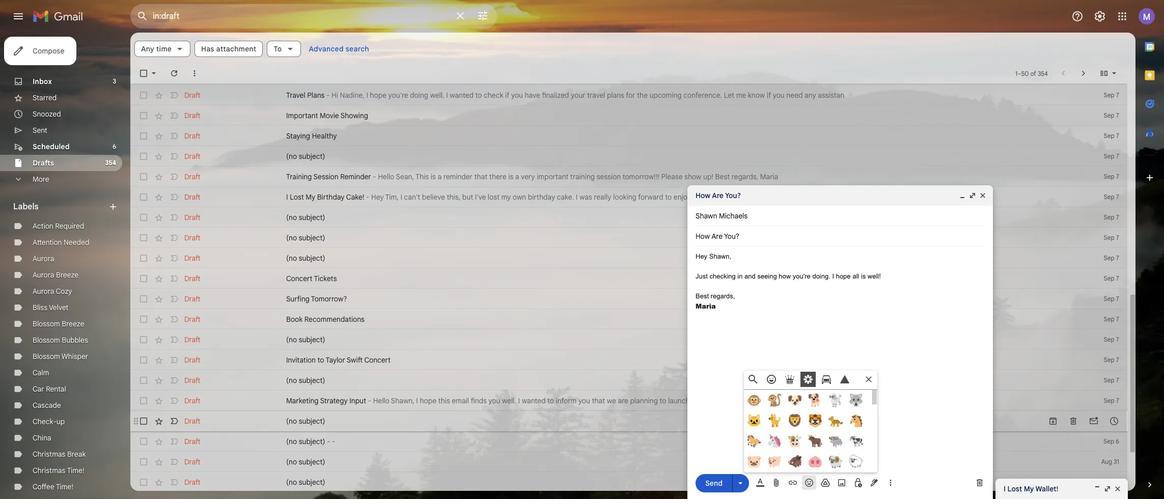 Task type: locate. For each thing, give the bounding box(es) containing it.
whisper
[[62, 352, 88, 361]]

0 vertical spatial shawn,
[[710, 253, 732, 260]]

you're left doing
[[389, 91, 408, 100]]

1 horizontal spatial a
[[515, 172, 519, 181]]

0 horizontal spatial lost
[[290, 193, 304, 202]]

(no subject)
[[286, 152, 325, 161], [286, 213, 325, 222], [286, 233, 325, 243], [286, 254, 325, 263], [286, 335, 325, 344], [286, 376, 325, 385], [286, 417, 325, 426], [286, 458, 325, 467], [286, 478, 325, 487]]

1 vertical spatial blossom
[[33, 336, 60, 345]]

5 (no subject) from the top
[[286, 335, 325, 344]]

1 vertical spatial maria
[[696, 301, 716, 311]]

plans
[[307, 91, 325, 100]]

breeze up the cozy
[[56, 271, 79, 280]]

best inside best regards, maria
[[696, 292, 709, 300]]

hope left all
[[836, 273, 851, 280]]

regards, down 'checking'
[[711, 292, 735, 300]]

surfing tomorrow?
[[286, 294, 347, 304]]

my left wallet!
[[1024, 485, 1035, 494]]

check-
[[33, 417, 56, 426]]

more
[[33, 175, 49, 184]]

you left 'coul'
[[854, 396, 866, 406]]

you right "finds"
[[489, 396, 500, 406]]

advanced search options image
[[473, 6, 493, 26]]

354 inside labels navigation
[[105, 159, 116, 167]]

i right the nadine,
[[367, 91, 368, 100]]

1 horizontal spatial it
[[793, 193, 798, 202]]

Message Body text field
[[696, 252, 985, 464]]

0 vertical spatial me
[[737, 91, 747, 100]]

session
[[597, 172, 621, 181]]

14 sep 7 from the top
[[1104, 356, 1120, 364]]

0 vertical spatial 354
[[1038, 70, 1049, 77]]

0 vertical spatial blossom
[[33, 319, 60, 329]]

16 7 from the top
[[1117, 397, 1120, 405]]

2 vertical spatial aurora
[[33, 287, 54, 296]]

1 horizontal spatial lost
[[1008, 485, 1023, 494]]

0 horizontal spatial you're
[[389, 91, 408, 100]]

0 vertical spatial regards,
[[732, 172, 759, 181]]

0 vertical spatial any
[[805, 91, 817, 100]]

7 subject) from the top
[[299, 417, 325, 426]]

that left the we
[[592, 396, 605, 406]]

a left new
[[692, 396, 696, 406]]

8 (no subject) link from the top
[[286, 457, 1072, 467]]

lost for i lost my birthday cake! - hey tim, i can't believe this, but i've lost my own birthday cake. i was really looking forward to enjoying it too! can you help me find it by any chance? best
[[290, 193, 304, 202]]

concert right swift
[[365, 356, 391, 365]]

1 row from the top
[[130, 65, 1128, 85]]

a right this
[[438, 172, 442, 181]]

wanted left inform
[[522, 396, 546, 406]]

blossom up calm link
[[33, 352, 60, 361]]

1 aurora from the top
[[33, 254, 54, 263]]

0 horizontal spatial 6
[[113, 143, 116, 150]]

0 vertical spatial my
[[306, 193, 315, 202]]

1 blossom from the top
[[33, 319, 60, 329]]

0 vertical spatial aurora
[[33, 254, 54, 263]]

time! down break
[[67, 466, 84, 475]]

book
[[286, 315, 303, 324]]

11 sep 7 from the top
[[1104, 295, 1120, 303]]

blossom for blossom whisper
[[33, 352, 60, 361]]

12 sep 7 from the top
[[1104, 315, 1120, 323]]

aurora for aurora cozy
[[33, 287, 54, 296]]

shawn,
[[710, 253, 732, 260], [391, 396, 415, 406]]

older image
[[1079, 68, 1089, 78]]

1 vertical spatial regards,
[[711, 292, 735, 300]]

10 sep 7 from the top
[[1104, 275, 1120, 282]]

1 vertical spatial 354
[[105, 159, 116, 167]]

🐱 image
[[747, 414, 762, 428]]

movie
[[320, 111, 339, 120]]

best right chance?
[[852, 193, 866, 202]]

🐑 image
[[849, 454, 864, 469]]

hello left sean,
[[378, 172, 395, 181]]

🐽 image
[[809, 454, 823, 469]]

training
[[571, 172, 595, 181]]

2 (no from the top
[[286, 213, 297, 222]]

inbox link
[[33, 77, 52, 86]]

0 vertical spatial that
[[475, 172, 488, 181]]

0 horizontal spatial shawn,
[[391, 396, 415, 406]]

blossom down blossom breeze
[[33, 336, 60, 345]]

0 horizontal spatial wanted
[[450, 91, 474, 100]]

regards, inside main content
[[732, 172, 759, 181]]

1 vertical spatial me
[[767, 193, 777, 202]]

1 horizontal spatial hey
[[696, 253, 708, 260]]

2 sep 7 from the top
[[1104, 112, 1120, 119]]

0 vertical spatial hello
[[378, 172, 395, 181]]

travel
[[587, 91, 606, 100]]

0 vertical spatial aug 31
[[1102, 458, 1120, 466]]

5 sep 7 from the top
[[1104, 173, 1120, 180]]

10 7 from the top
[[1117, 275, 1120, 282]]

more options image
[[888, 478, 894, 488]]

coffee time! link
[[33, 482, 73, 492]]

None checkbox
[[139, 111, 149, 121], [139, 151, 149, 162], [139, 192, 149, 202], [139, 253, 149, 263], [139, 274, 149, 284], [139, 294, 149, 304], [139, 314, 149, 325], [139, 355, 149, 365], [139, 396, 149, 406], [139, 437, 149, 447], [139, 111, 149, 121], [139, 151, 149, 162], [139, 192, 149, 202], [139, 253, 149, 263], [139, 274, 149, 284], [139, 294, 149, 304], [139, 314, 149, 325], [139, 355, 149, 365], [139, 396, 149, 406], [139, 437, 149, 447]]

1 vertical spatial hope
[[836, 273, 851, 280]]

1 horizontal spatial 6
[[1116, 438, 1120, 445]]

Search mail text field
[[153, 11, 448, 21]]

to left taylor in the bottom left of the page
[[318, 356, 324, 365]]

rental
[[46, 385, 66, 394]]

how
[[779, 273, 791, 280]]

1 horizontal spatial you're
[[793, 273, 811, 280]]

1 vertical spatial 31
[[1114, 478, 1120, 486]]

7 sep 7 from the top
[[1104, 213, 1120, 221]]

blossom bubbles
[[33, 336, 88, 345]]

1 vertical spatial my
[[1024, 485, 1035, 494]]

lost for i lost my wallet!
[[1008, 485, 1023, 494]]

any right need
[[805, 91, 817, 100]]

i left would
[[781, 396, 782, 406]]

wanted left check
[[450, 91, 474, 100]]

hope right the nadine,
[[370, 91, 387, 100]]

close image
[[1114, 485, 1122, 493]]

it left the too!
[[703, 193, 707, 202]]

labels heading
[[13, 202, 108, 212]]

12 draft from the top
[[184, 315, 201, 324]]

a
[[438, 172, 442, 181], [515, 172, 519, 181], [692, 396, 696, 406]]

you right inform
[[579, 396, 590, 406]]

you left need
[[773, 91, 785, 100]]

up!
[[704, 172, 714, 181]]

0 horizontal spatial my
[[306, 193, 315, 202]]

toolbar
[[1043, 416, 1125, 426]]

0 horizontal spatial hey
[[371, 193, 384, 202]]

3 sep 7 from the top
[[1104, 132, 1120, 140]]

me right let
[[737, 91, 747, 100]]

time! for coffee time!
[[56, 482, 73, 492]]

🐩 image
[[829, 393, 843, 408]]

1 vertical spatial aug 31
[[1102, 478, 1120, 486]]

11 row from the top
[[130, 269, 1128, 289]]

that left there
[[475, 172, 488, 181]]

19 row from the top
[[130, 432, 1128, 452]]

maria up help
[[761, 172, 779, 181]]

pop out image
[[969, 192, 977, 200]]

9 subject) from the top
[[299, 458, 325, 467]]

maria down the just
[[696, 301, 716, 311]]

me left find
[[767, 193, 777, 202]]

aurora down attention
[[33, 254, 54, 263]]

🐒 image
[[768, 393, 782, 408]]

insert signature image
[[870, 478, 880, 488]]

0 vertical spatial 31
[[1114, 458, 1120, 466]]

support image
[[1072, 10, 1084, 22]]

toolbar inside main content
[[1043, 416, 1125, 426]]

any right by
[[809, 193, 821, 202]]

if right 🐩 icon
[[848, 396, 852, 406]]

0 vertical spatial breeze
[[56, 271, 79, 280]]

it left by
[[793, 193, 798, 202]]

it left '🐺' image at the bottom right
[[842, 396, 846, 406]]

important movie showing
[[286, 111, 368, 120]]

0 horizontal spatial that
[[475, 172, 488, 181]]

1 vertical spatial 6
[[1116, 438, 1120, 445]]

we
[[607, 396, 616, 406]]

1 vertical spatial lost
[[1008, 485, 1023, 494]]

31 down the sep 6
[[1114, 458, 1120, 466]]

invitation to taylor swift concert link
[[286, 355, 1072, 365]]

christmas for christmas break
[[33, 450, 65, 459]]

1 vertical spatial best
[[852, 193, 866, 202]]

9 (no subject) link from the top
[[286, 477, 1072, 488]]

i right doing.
[[833, 273, 835, 280]]

2 horizontal spatial is
[[861, 273, 866, 280]]

check
[[484, 91, 504, 100]]

0 vertical spatial maria
[[761, 172, 779, 181]]

you're right how
[[793, 273, 811, 280]]

well.
[[430, 91, 445, 100], [502, 396, 517, 406]]

2 horizontal spatial hope
[[836, 273, 851, 280]]

toggle split pane mode image
[[1099, 68, 1110, 78]]

shawn, left this
[[391, 396, 415, 406]]

20 draft from the top
[[184, 478, 201, 487]]

can
[[723, 193, 736, 202]]

🐈 image
[[768, 414, 782, 428]]

Subject field
[[696, 231, 985, 241]]

well. right doing
[[430, 91, 445, 100]]

None checkbox
[[139, 68, 149, 78], [139, 90, 149, 100], [139, 131, 149, 141], [139, 172, 149, 182], [139, 212, 149, 223], [139, 233, 149, 243], [139, 335, 149, 345], [139, 375, 149, 386], [139, 416, 149, 426], [139, 457, 149, 467], [139, 477, 149, 488], [139, 68, 149, 78], [139, 90, 149, 100], [139, 131, 149, 141], [139, 172, 149, 182], [139, 212, 149, 223], [139, 233, 149, 243], [139, 335, 149, 345], [139, 375, 149, 386], [139, 416, 149, 426], [139, 457, 149, 467], [139, 477, 149, 488]]

1 horizontal spatial well.
[[502, 396, 517, 406]]

row
[[130, 65, 1128, 85], [130, 85, 1128, 105], [130, 105, 1128, 126], [130, 126, 1128, 146], [130, 146, 1128, 167], [130, 167, 1128, 187], [130, 187, 1128, 207], [130, 207, 1128, 228], [130, 228, 1128, 248], [130, 248, 1128, 269], [130, 269, 1128, 289], [130, 289, 1128, 309], [130, 309, 1128, 330], [130, 330, 1128, 350], [130, 350, 1128, 370], [130, 370, 1128, 391], [130, 391, 1128, 411], [130, 411, 1128, 432], [130, 432, 1128, 452], [130, 452, 1128, 472], [130, 472, 1128, 493]]

search mail image
[[133, 7, 152, 25]]

month.
[[756, 396, 779, 406]]

sean,
[[396, 172, 414, 181]]

snoozed
[[33, 110, 61, 119]]

you right can
[[738, 193, 750, 202]]

2 horizontal spatial best
[[852, 193, 866, 202]]

michaels
[[719, 211, 748, 221]]

aurora up bliss
[[33, 287, 54, 296]]

hey
[[371, 193, 384, 202], [696, 253, 708, 260]]

sent link
[[33, 126, 47, 135]]

2 vertical spatial best
[[696, 292, 709, 300]]

1 vertical spatial aurora
[[33, 271, 54, 280]]

this
[[416, 172, 429, 181]]

15 row from the top
[[130, 350, 1128, 370]]

1 horizontal spatial 354
[[1038, 70, 1049, 77]]

2 vertical spatial blossom
[[33, 352, 60, 361]]

🐷 image
[[747, 454, 762, 469]]

1 horizontal spatial maria
[[761, 172, 779, 181]]

1 christmas from the top
[[33, 450, 65, 459]]

0 horizontal spatial a
[[438, 172, 442, 181]]

2 christmas from the top
[[33, 466, 65, 475]]

hey left tim,
[[371, 193, 384, 202]]

0 vertical spatial 6
[[113, 143, 116, 150]]

1 sep 7 from the top
[[1104, 91, 1120, 99]]

6 (no subject) link from the top
[[286, 375, 1072, 386]]

0 horizontal spatial hope
[[370, 91, 387, 100]]

7 (no subject) from the top
[[286, 417, 325, 426]]

time! down 'christmas time!' at the left of page
[[56, 482, 73, 492]]

i left this
[[416, 396, 418, 406]]

0 horizontal spatial if
[[505, 91, 510, 100]]

1 horizontal spatial shawn,
[[710, 253, 732, 260]]

354 inside main content
[[1038, 70, 1049, 77]]

🐵 image
[[747, 393, 762, 408]]

1 vertical spatial christmas
[[33, 466, 65, 475]]

compose
[[33, 46, 64, 56]]

christmas up coffee time!
[[33, 466, 65, 475]]

lost inside main content
[[290, 193, 304, 202]]

blossom for blossom breeze
[[33, 319, 60, 329]]

christmas down the china
[[33, 450, 65, 459]]

🦄 image
[[768, 434, 782, 448]]

blossom breeze link
[[33, 319, 84, 329]]

know
[[748, 91, 765, 100]]

aug 31
[[1102, 458, 1120, 466], [1102, 478, 1120, 486]]

2 horizontal spatial if
[[848, 396, 852, 406]]

would
[[784, 396, 803, 406]]

3 blossom from the top
[[33, 352, 60, 361]]

christmas time! link
[[33, 466, 84, 475]]

0 horizontal spatial maria
[[696, 301, 716, 311]]

is right all
[[861, 273, 866, 280]]

1 subject) from the top
[[299, 152, 325, 161]]

31
[[1114, 458, 1120, 466], [1114, 478, 1120, 486]]

inbox
[[33, 77, 52, 86]]

0 vertical spatial best
[[716, 172, 730, 181]]

settings image
[[1094, 10, 1107, 22]]

1 vertical spatial time!
[[56, 482, 73, 492]]

1 horizontal spatial wanted
[[522, 396, 546, 406]]

china link
[[33, 434, 51, 443]]

aurora link
[[33, 254, 54, 263]]

16 sep 7 from the top
[[1104, 397, 1120, 405]]

7 (no subject) link from the top
[[286, 416, 1038, 426]]

hey inside the message body text field
[[696, 253, 708, 260]]

1 vertical spatial hello
[[373, 396, 390, 406]]

concert up surfing
[[286, 274, 313, 283]]

2 7 from the top
[[1117, 112, 1120, 119]]

is right this
[[431, 172, 436, 181]]

8 row from the top
[[130, 207, 1128, 228]]

aurora down aurora link
[[33, 271, 54, 280]]

scheduled
[[33, 142, 70, 151]]

i left was
[[576, 193, 578, 202]]

invitation
[[286, 356, 316, 365]]

2 blossom from the top
[[33, 336, 60, 345]]

travel plans - hi nadine, i hope you're doing well. i wanted to check if you have finalized your travel plans for the upcoming conference. let me know if you need any assistan
[[286, 91, 845, 100]]

hope left this
[[420, 396, 437, 406]]

5 (no subject) link from the top
[[286, 335, 1072, 345]]

attachment
[[216, 44, 256, 53]]

aug down the sep 6
[[1102, 458, 1113, 466]]

christmas time!
[[33, 466, 84, 475]]

0 horizontal spatial well.
[[430, 91, 445, 100]]

china
[[33, 434, 51, 443]]

hello for hello shawn, i hope this email finds you well. i wanted to inform you that we are planning to launch a new product next month. i would appreciate it if you coul
[[373, 396, 390, 406]]

really
[[594, 193, 612, 202]]

21 row from the top
[[130, 472, 1128, 493]]

compose button
[[4, 37, 77, 65]]

8 draft from the top
[[184, 233, 201, 243]]

4 sep 7 from the top
[[1104, 152, 1120, 160]]

clear search image
[[450, 6, 471, 26]]

if
[[505, 91, 510, 100], [767, 91, 771, 100], [848, 396, 852, 406]]

3 draft from the top
[[184, 131, 201, 141]]

snoozed link
[[33, 110, 61, 119]]

1 50 of 354
[[1016, 70, 1049, 77]]

regards,
[[732, 172, 759, 181], [711, 292, 735, 300]]

surfing
[[286, 294, 310, 304]]

pop out image
[[1104, 485, 1112, 493]]

you're inside main content
[[389, 91, 408, 100]]

if right know
[[767, 91, 771, 100]]

more image
[[190, 68, 200, 78]]

0 vertical spatial aug
[[1102, 458, 1113, 466]]

main menu image
[[12, 10, 24, 22]]

are
[[618, 396, 629, 406]]

regards, up you?
[[732, 172, 759, 181]]

has attachment
[[201, 44, 256, 53]]

best down the just
[[696, 292, 709, 300]]

0 vertical spatial hey
[[371, 193, 384, 202]]

you left have at the left top
[[512, 91, 523, 100]]

1 vertical spatial any
[[809, 193, 821, 202]]

is right there
[[509, 172, 514, 181]]

3 aurora from the top
[[33, 287, 54, 296]]

you're inside the message body text field
[[793, 273, 811, 280]]

cake.
[[557, 193, 574, 202]]

0 vertical spatial you're
[[389, 91, 408, 100]]

plans
[[607, 91, 625, 100]]

None search field
[[130, 4, 497, 29]]

swift
[[347, 356, 363, 365]]

tomorrow!!!
[[623, 172, 660, 181]]

to
[[476, 91, 482, 100], [666, 193, 672, 202], [318, 356, 324, 365], [548, 396, 554, 406], [660, 396, 667, 406]]

main content
[[130, 33, 1136, 493]]

action required link
[[33, 222, 84, 231]]

a left very
[[515, 172, 519, 181]]

6 draft from the top
[[184, 193, 201, 202]]

1 horizontal spatial hope
[[420, 396, 437, 406]]

2 aug 31 from the top
[[1102, 478, 1120, 486]]

aug left close icon
[[1102, 478, 1113, 486]]

enjoying
[[674, 193, 701, 202]]

lost down training
[[290, 193, 304, 202]]

next
[[740, 396, 754, 406]]

if right check
[[505, 91, 510, 100]]

maria inside main content
[[761, 172, 779, 181]]

1 horizontal spatial if
[[767, 91, 771, 100]]

hey up the just
[[696, 253, 708, 260]]

lost left wallet!
[[1008, 485, 1023, 494]]

2 31 from the top
[[1114, 478, 1120, 486]]

1 vertical spatial breeze
[[62, 319, 84, 329]]

time! for christmas time!
[[67, 466, 84, 475]]

to
[[274, 44, 282, 53]]

1 vertical spatial hey
[[696, 253, 708, 260]]

3 7 from the top
[[1117, 132, 1120, 140]]

13 7 from the top
[[1117, 336, 1120, 343]]

🐆 image
[[829, 414, 843, 428]]

email
[[452, 396, 469, 406]]

8 7 from the top
[[1117, 234, 1120, 241]]

tab list
[[1136, 33, 1165, 463]]

0 horizontal spatial best
[[696, 292, 709, 300]]

1 horizontal spatial my
[[1024, 485, 1035, 494]]

0 horizontal spatial 354
[[105, 159, 116, 167]]

1 horizontal spatial concert
[[365, 356, 391, 365]]

0 vertical spatial lost
[[290, 193, 304, 202]]

blossom down bliss velvet link at the left bottom
[[33, 319, 60, 329]]

5 row from the top
[[130, 146, 1128, 167]]

cascade link
[[33, 401, 61, 410]]

12 7 from the top
[[1117, 315, 1120, 323]]

5 7 from the top
[[1117, 173, 1120, 180]]

my inside main content
[[306, 193, 315, 202]]

17 row from the top
[[130, 391, 1128, 411]]

1 vertical spatial well.
[[502, 396, 517, 406]]

breeze
[[56, 271, 79, 280], [62, 319, 84, 329]]

tim,
[[385, 193, 399, 202]]

insert emoji ‪(⌘⇧2)‬ image
[[804, 478, 815, 488]]

my left birthday
[[306, 193, 315, 202]]

shawn, up 'checking'
[[710, 253, 732, 260]]

well. right "finds"
[[502, 396, 517, 406]]

0 vertical spatial time!
[[67, 466, 84, 475]]

1 vertical spatial aug
[[1102, 478, 1113, 486]]

31 right pop out icon
[[1114, 478, 1120, 486]]

1 vertical spatial wanted
[[522, 396, 546, 406]]

action required
[[33, 222, 84, 231]]

1 vertical spatial shawn,
[[391, 396, 415, 406]]

0 horizontal spatial concert
[[286, 274, 313, 283]]

to right forward
[[666, 193, 672, 202]]

refresh image
[[169, 68, 179, 78]]

well!
[[868, 273, 881, 280]]

book recommendations link
[[286, 314, 1072, 325]]

18 draft from the top
[[184, 437, 201, 446]]

hope
[[370, 91, 387, 100], [836, 273, 851, 280], [420, 396, 437, 406]]

1 vertical spatial you're
[[793, 273, 811, 280]]

breeze up bubbles
[[62, 319, 84, 329]]

(no
[[286, 152, 297, 161], [286, 213, 297, 222], [286, 233, 297, 243], [286, 254, 297, 263], [286, 335, 297, 344], [286, 376, 297, 385], [286, 417, 297, 426], [286, 437, 297, 446], [286, 458, 297, 467], [286, 478, 297, 487]]

discard draft ‪(⌘⇧d)‬ image
[[975, 478, 985, 488]]

just checking in and seeing how you're doing. i hope all is well!
[[696, 273, 881, 280]]

best right up!
[[716, 172, 730, 181]]

0 vertical spatial christmas
[[33, 450, 65, 459]]

attention
[[33, 238, 62, 247]]

1 vertical spatial that
[[592, 396, 605, 406]]

1 vertical spatial concert
[[365, 356, 391, 365]]

hello right the input
[[373, 396, 390, 406]]

your
[[571, 91, 586, 100]]

christmas for christmas time!
[[33, 466, 65, 475]]

0 vertical spatial concert
[[286, 274, 313, 283]]

i've
[[475, 193, 486, 202]]

is inside the message body text field
[[861, 273, 866, 280]]

aurora for aurora breeze
[[33, 271, 54, 280]]

break
[[67, 450, 86, 459]]

2 draft from the top
[[184, 111, 201, 120]]



Task type: describe. For each thing, give the bounding box(es) containing it.
17 draft from the top
[[184, 417, 201, 426]]

insert link ‪(⌘k)‬ image
[[788, 478, 798, 488]]

inform
[[556, 396, 577, 406]]

4 7 from the top
[[1117, 152, 1120, 160]]

1 horizontal spatial me
[[767, 193, 777, 202]]

10 draft from the top
[[184, 274, 201, 283]]

14 row from the top
[[130, 330, 1128, 350]]

send button
[[696, 474, 733, 492]]

very
[[521, 172, 535, 181]]

close image
[[979, 192, 987, 200]]

to inside "invitation to taylor swift concert" link
[[318, 356, 324, 365]]

shawn, inside the message body text field
[[710, 253, 732, 260]]

16 row from the top
[[130, 370, 1128, 391]]

13 row from the top
[[130, 309, 1128, 330]]

🐏 image
[[829, 454, 843, 469]]

i inside the message body text field
[[833, 273, 835, 280]]

i down training
[[286, 193, 288, 202]]

cake!
[[346, 193, 365, 202]]

staying healthy
[[286, 131, 337, 141]]

breeze for aurora breeze
[[56, 271, 79, 280]]

cascade
[[33, 401, 61, 410]]

has
[[201, 44, 214, 53]]

hi
[[332, 91, 338, 100]]

aurora cozy
[[33, 287, 72, 296]]

16 draft from the top
[[184, 396, 201, 406]]

12 row from the top
[[130, 289, 1128, 309]]

0 horizontal spatial is
[[431, 172, 436, 181]]

breeze for blossom breeze
[[62, 319, 84, 329]]

i right "finds"
[[518, 396, 520, 406]]

3
[[113, 77, 116, 85]]

main content containing any time
[[130, 33, 1136, 493]]

15 sep 7 from the top
[[1104, 377, 1120, 384]]

i lost my birthday cake! - hey tim, i can't believe this, but i've lost my own birthday cake. i was really looking forward to enjoying it too! can you help me find it by any chance? best
[[286, 193, 866, 202]]

bliss
[[33, 303, 47, 312]]

important
[[537, 172, 569, 181]]

🐺 image
[[849, 393, 864, 408]]

🐎 image
[[747, 434, 762, 448]]

4 subject) from the top
[[299, 254, 325, 263]]

4 (no subject) from the top
[[286, 254, 325, 263]]

14 draft from the top
[[184, 356, 201, 365]]

minimize image
[[959, 192, 967, 200]]

showing
[[341, 111, 368, 120]]

labels
[[13, 202, 39, 212]]

toggle confidential mode image
[[853, 478, 864, 488]]

2 horizontal spatial it
[[842, 396, 846, 406]]

how are you? dialog
[[688, 185, 994, 499]]

search
[[346, 44, 369, 53]]

car rental
[[33, 385, 66, 394]]

0 vertical spatial wanted
[[450, 91, 474, 100]]

any time
[[141, 44, 172, 53]]

🐶 image
[[788, 393, 802, 408]]

i right discard draft ‪(⌘⇧d)‬ icon
[[1004, 485, 1006, 494]]

1 horizontal spatial that
[[592, 396, 605, 406]]

7 7 from the top
[[1117, 213, 1120, 221]]

🐃 image
[[829, 434, 843, 448]]

1 horizontal spatial is
[[509, 172, 514, 181]]

reminder
[[444, 172, 473, 181]]

🐂 image
[[809, 434, 823, 448]]

🐖 image
[[768, 454, 782, 469]]

reminder
[[340, 172, 371, 181]]

13 sep 7 from the top
[[1104, 336, 1120, 343]]

action
[[33, 222, 53, 231]]

4 (no from the top
[[286, 254, 297, 263]]

insert photo image
[[837, 478, 847, 488]]

🐴 image
[[849, 414, 864, 428]]

9 row from the top
[[130, 228, 1128, 248]]

invitation to taylor swift concert
[[286, 356, 391, 365]]

velvet
[[49, 303, 68, 312]]

hey inside main content
[[371, 193, 384, 202]]

surfing tomorrow? link
[[286, 294, 1072, 304]]

1 draft from the top
[[184, 91, 201, 100]]

3 row from the top
[[130, 105, 1128, 126]]

and
[[745, 273, 756, 280]]

13 draft from the top
[[184, 335, 201, 344]]

my
[[502, 193, 511, 202]]

7 row from the top
[[130, 187, 1128, 207]]

1 aug from the top
[[1102, 458, 1113, 466]]

7 (no from the top
[[286, 417, 297, 426]]

forward
[[638, 193, 664, 202]]

taylor
[[326, 356, 345, 365]]

20 row from the top
[[130, 452, 1128, 472]]

attention needed
[[33, 238, 89, 247]]

19 draft from the top
[[184, 458, 201, 467]]

planning
[[631, 396, 658, 406]]

launch
[[668, 396, 690, 406]]

🦁 image
[[788, 414, 802, 428]]

6 inside main content
[[1116, 438, 1120, 445]]

11 draft from the top
[[184, 294, 201, 304]]

4 draft from the top
[[184, 152, 201, 161]]

🐯 image
[[809, 414, 823, 428]]

0 vertical spatial hope
[[370, 91, 387, 100]]

important
[[286, 111, 318, 120]]

1 aug 31 from the top
[[1102, 458, 1120, 466]]

9 sep 7 from the top
[[1104, 254, 1120, 262]]

any time button
[[135, 41, 191, 57]]

cozy
[[56, 287, 72, 296]]

6 sep 7 from the top
[[1104, 193, 1120, 201]]

to left launch
[[660, 396, 667, 406]]

5 subject) from the top
[[299, 335, 325, 344]]

birthday
[[317, 193, 345, 202]]

minimize image
[[1094, 485, 1102, 493]]

9 (no subject) from the top
[[286, 478, 325, 487]]

2 aug from the top
[[1102, 478, 1113, 486]]

6 row from the top
[[130, 167, 1128, 187]]

1 31 from the top
[[1114, 458, 1120, 466]]

aurora breeze link
[[33, 271, 79, 280]]

hope inside the message body text field
[[836, 273, 851, 280]]

9 draft from the top
[[184, 254, 201, 263]]

any
[[141, 44, 154, 53]]

5 draft from the top
[[184, 172, 201, 181]]

10 row from the top
[[130, 248, 1128, 269]]

regards, inside best regards, maria
[[711, 292, 735, 300]]

6 7 from the top
[[1117, 193, 1120, 201]]

shawn
[[696, 211, 718, 221]]

9 7 from the top
[[1117, 254, 1120, 262]]

blossom bubbles link
[[33, 336, 88, 345]]

1 (no subject) link from the top
[[286, 151, 1072, 162]]

8 (no from the top
[[286, 437, 297, 446]]

help
[[751, 193, 766, 202]]

conference.
[[684, 91, 723, 100]]

important movie showing link
[[286, 111, 1072, 121]]

please
[[662, 172, 683, 181]]

3 subject) from the top
[[299, 233, 325, 243]]

8 (no subject) from the top
[[286, 458, 325, 467]]

shawn, inside main content
[[391, 396, 415, 406]]

labels navigation
[[0, 33, 130, 499]]

i right doing
[[446, 91, 448, 100]]

1 horizontal spatial best
[[716, 172, 730, 181]]

9 (no from the top
[[286, 458, 297, 467]]

0 vertical spatial well.
[[430, 91, 445, 100]]

3 (no subject) from the top
[[286, 233, 325, 243]]

has attachment button
[[195, 41, 263, 57]]

advanced search
[[309, 44, 369, 53]]

hello for hello sean, this is a reminder that there is a very important training session tomorrow!!! please show up! best regards, maria
[[378, 172, 395, 181]]

3 (no from the top
[[286, 233, 297, 243]]

sep 6
[[1104, 438, 1120, 445]]

2 subject) from the top
[[299, 213, 325, 222]]

🐄 image
[[849, 434, 864, 448]]

0 horizontal spatial it
[[703, 193, 707, 202]]

strategy
[[320, 396, 348, 406]]

15 7 from the top
[[1117, 377, 1120, 384]]

1 (no from the top
[[286, 152, 297, 161]]

calm link
[[33, 368, 49, 378]]

sent
[[33, 126, 47, 135]]

christmas break
[[33, 450, 86, 459]]

starred link
[[33, 93, 57, 102]]

this,
[[447, 193, 461, 202]]

6 (no from the top
[[286, 376, 297, 385]]

11 7 from the top
[[1117, 295, 1120, 303]]

seeing
[[758, 273, 777, 280]]

more send options image
[[736, 478, 746, 488]]

2 (no subject) from the top
[[286, 213, 325, 222]]

2 row from the top
[[130, 85, 1128, 105]]

4 row from the top
[[130, 126, 1128, 146]]

🐮 image
[[788, 434, 802, 448]]

15 draft from the top
[[184, 376, 201, 385]]

appreciate
[[805, 396, 840, 406]]

2 (no subject) link from the top
[[286, 212, 1072, 223]]

own
[[513, 193, 526, 202]]

18 row from the top
[[130, 411, 1128, 432]]

🐗 image
[[788, 454, 802, 469]]

i right tim,
[[401, 193, 403, 202]]

hey shawn,
[[696, 253, 732, 260]]

14 7 from the top
[[1117, 356, 1120, 364]]

doing
[[410, 91, 428, 100]]

to left check
[[476, 91, 482, 100]]

upcoming
[[650, 91, 682, 100]]

wallet!
[[1036, 485, 1059, 494]]

6 inside labels navigation
[[113, 143, 116, 150]]

needed
[[64, 238, 89, 247]]

2 vertical spatial hope
[[420, 396, 437, 406]]

recommendations
[[305, 315, 365, 324]]

staying
[[286, 131, 310, 141]]

concert tickets
[[286, 274, 337, 283]]

check-up
[[33, 417, 65, 426]]

my for birthday
[[306, 193, 315, 202]]

travel
[[286, 91, 306, 100]]

for
[[626, 91, 636, 100]]

6 subject) from the top
[[299, 376, 325, 385]]

finds
[[471, 396, 487, 406]]

aurora for aurora link
[[33, 254, 54, 263]]

coffee
[[33, 482, 54, 492]]

coul
[[867, 396, 881, 406]]

gmail image
[[33, 6, 88, 26]]

my for wallet!
[[1024, 485, 1035, 494]]

0 horizontal spatial me
[[737, 91, 747, 100]]

of
[[1031, 70, 1037, 77]]

4 (no subject) link from the top
[[286, 253, 1072, 263]]

1 (no subject) from the top
[[286, 152, 325, 161]]

🐕 image
[[809, 393, 823, 408]]

checking
[[710, 273, 736, 280]]

insert files using drive image
[[821, 478, 831, 488]]

to left inform
[[548, 396, 554, 406]]

attention needed link
[[33, 238, 89, 247]]

2 horizontal spatial a
[[692, 396, 696, 406]]

birthday
[[528, 193, 555, 202]]

can't
[[404, 193, 420, 202]]

maria inside best regards, maria
[[696, 301, 716, 311]]

too!
[[709, 193, 722, 202]]

have
[[525, 91, 540, 100]]

just
[[696, 273, 708, 280]]

how
[[696, 191, 711, 200]]

time
[[156, 44, 172, 53]]

starred
[[33, 93, 57, 102]]

marketing strategy input - hello shawn, i hope this email finds you well. i wanted to inform you that we are planning to launch a new product next month. i would appreciate it if you coul
[[286, 396, 881, 406]]

by
[[799, 193, 807, 202]]

6 (no subject) from the top
[[286, 376, 325, 385]]

assistan
[[818, 91, 845, 100]]

10 subject) from the top
[[299, 478, 325, 487]]

blossom for blossom bubbles
[[33, 336, 60, 345]]

drafts link
[[33, 158, 54, 168]]

attach files image
[[772, 478, 782, 488]]

aurora breeze
[[33, 271, 79, 280]]

10 (no from the top
[[286, 478, 297, 487]]



Task type: vqa. For each thing, say whether or not it's contained in the screenshot.
Bliss Velvet Link on the left bottom
yes



